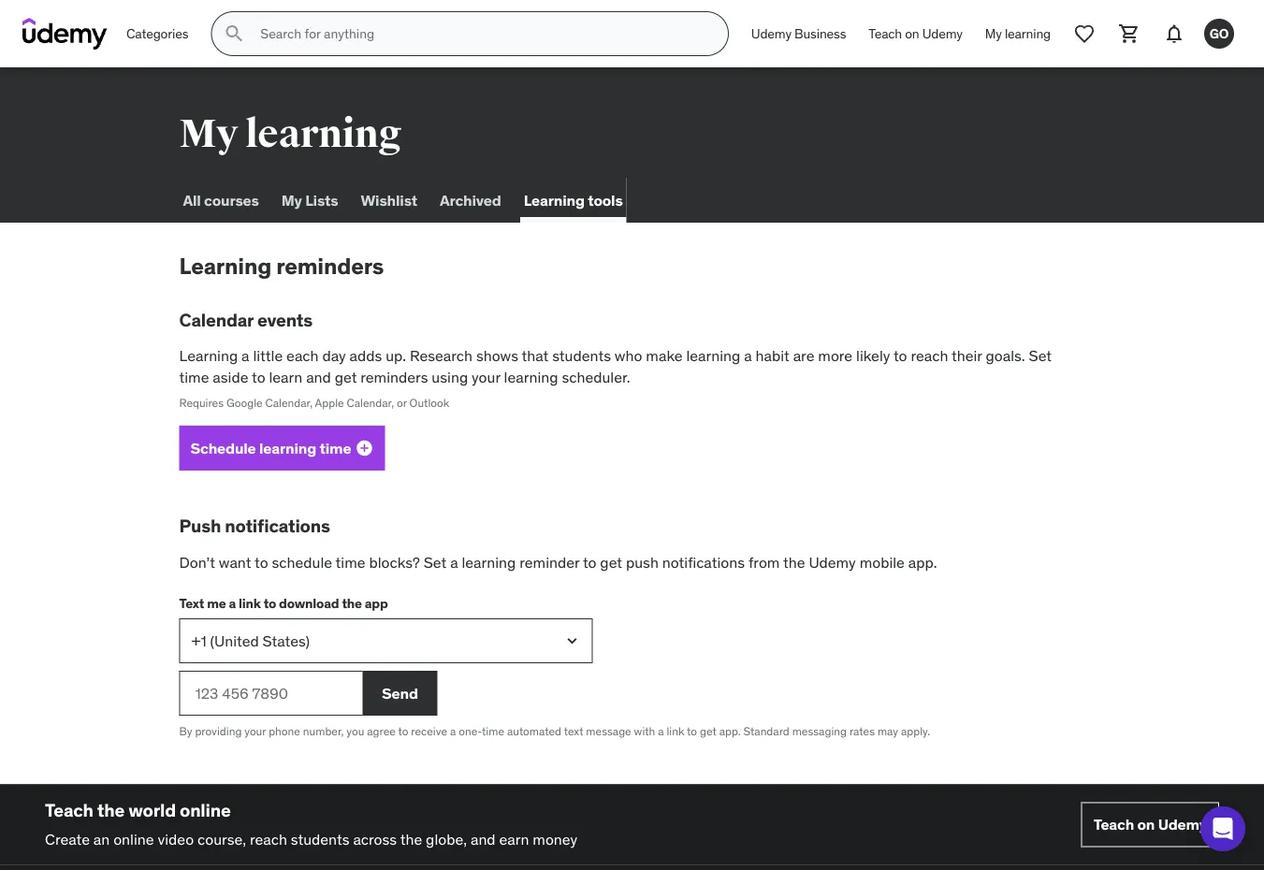 Task type: locate. For each thing, give the bounding box(es) containing it.
my learning up the my lists
[[179, 110, 402, 158]]

the right from
[[783, 553, 805, 572]]

2 vertical spatial get
[[700, 724, 717, 739]]

set right blocks?
[[424, 553, 447, 572]]

0 horizontal spatial reach
[[250, 830, 287, 849]]

0 horizontal spatial and
[[306, 367, 331, 387]]

1 vertical spatial and
[[471, 830, 496, 849]]

1 vertical spatial reminders
[[361, 367, 428, 387]]

link
[[239, 595, 261, 612], [667, 724, 685, 739]]

1 vertical spatial notifications
[[662, 553, 745, 572]]

go link
[[1197, 11, 1242, 56]]

udemy
[[751, 25, 792, 42], [923, 25, 963, 42], [809, 553, 856, 572], [1158, 815, 1207, 834]]

time up 'requires'
[[179, 367, 209, 387]]

my left wishlist icon
[[985, 25, 1002, 42]]

and left earn
[[471, 830, 496, 849]]

your down shows
[[472, 367, 500, 387]]

rates
[[850, 724, 875, 739]]

my
[[985, 25, 1002, 42], [179, 110, 238, 158], [281, 190, 302, 210]]

my up all courses
[[179, 110, 238, 158]]

0 horizontal spatial teach on udemy link
[[858, 11, 974, 56]]

0 vertical spatial get
[[335, 367, 357, 387]]

0 vertical spatial app.
[[909, 553, 937, 572]]

archived
[[440, 190, 501, 210]]

2 horizontal spatial teach
[[1094, 815, 1135, 834]]

reach left the their at the top right of page
[[911, 346, 949, 366]]

time
[[179, 367, 209, 387], [320, 439, 351, 458], [336, 553, 366, 572], [482, 724, 505, 739]]

the left globe,
[[400, 830, 422, 849]]

my learning left wishlist icon
[[985, 25, 1051, 42]]

1 horizontal spatial students
[[552, 346, 611, 366]]

the
[[783, 553, 805, 572], [342, 595, 362, 612], [97, 799, 125, 822], [400, 830, 422, 849]]

shopping cart with 0 items image
[[1118, 22, 1141, 45]]

0 horizontal spatial link
[[239, 595, 261, 612]]

2 vertical spatial my
[[281, 190, 302, 210]]

day
[[322, 346, 346, 366]]

a right with on the bottom right of the page
[[658, 724, 664, 739]]

learning down apple
[[259, 439, 316, 458]]

my left the lists
[[281, 190, 302, 210]]

link right with on the bottom right of the page
[[667, 724, 685, 739]]

wishlist
[[361, 190, 417, 210]]

set
[[1029, 346, 1052, 366], [424, 553, 447, 572]]

learning
[[524, 190, 585, 210], [179, 252, 271, 280], [179, 346, 238, 366]]

text
[[179, 595, 204, 612]]

reminders down the lists
[[276, 252, 384, 280]]

time inside button
[[320, 439, 351, 458]]

online right the an
[[113, 830, 154, 849]]

1 horizontal spatial and
[[471, 830, 496, 849]]

0 horizontal spatial app.
[[719, 724, 741, 739]]

1 vertical spatial on
[[1138, 815, 1155, 834]]

0 horizontal spatial get
[[335, 367, 357, 387]]

calendar
[[179, 309, 254, 331]]

to right want
[[255, 553, 268, 572]]

calendar, down learn
[[265, 396, 313, 410]]

0 horizontal spatial students
[[291, 830, 350, 849]]

students up scheduler.
[[552, 346, 611, 366]]

learning left tools
[[524, 190, 585, 210]]

1 vertical spatial students
[[291, 830, 350, 849]]

1 horizontal spatial on
[[1138, 815, 1155, 834]]

reminders inside "learning a little each day adds up. research shows that students who make learning a habit are more likely to reach their goals. set time aside to learn and get reminders using your learning scheduler. requires google calendar, apple calendar, or outlook"
[[361, 367, 428, 387]]

and down day
[[306, 367, 331, 387]]

calendar events
[[179, 309, 313, 331]]

2 calendar, from the left
[[347, 396, 394, 410]]

1 vertical spatial my learning
[[179, 110, 402, 158]]

categories button
[[115, 11, 200, 56]]

learning
[[1005, 25, 1051, 42], [245, 110, 402, 158], [686, 346, 741, 366], [504, 367, 558, 387], [259, 439, 316, 458], [462, 553, 516, 572]]

that
[[522, 346, 549, 366]]

my for my lists link
[[281, 190, 302, 210]]

get left the standard
[[700, 724, 717, 739]]

1 vertical spatial set
[[424, 553, 447, 572]]

set right goals. on the top of the page
[[1029, 346, 1052, 366]]

set inside "learning a little each day adds up. research shows that students who make learning a habit are more likely to reach their goals. set time aside to learn and get reminders using your learning scheduler. requires google calendar, apple calendar, or outlook"
[[1029, 346, 1052, 366]]

1 horizontal spatial teach on udemy
[[1094, 815, 1207, 834]]

goals.
[[986, 346, 1026, 366]]

notifications
[[225, 515, 330, 537], [662, 553, 745, 572]]

udemy business
[[751, 25, 846, 42]]

1 horizontal spatial app.
[[909, 553, 937, 572]]

0 vertical spatial teach on udemy
[[869, 25, 963, 42]]

app.
[[909, 553, 937, 572], [719, 724, 741, 739]]

0 horizontal spatial teach
[[45, 799, 93, 822]]

receive
[[411, 724, 447, 739]]

0 horizontal spatial your
[[245, 724, 266, 739]]

to right reminder
[[583, 553, 597, 572]]

time left the automated
[[482, 724, 505, 739]]

your
[[472, 367, 500, 387], [245, 724, 266, 739]]

1 horizontal spatial link
[[667, 724, 685, 739]]

0 horizontal spatial my learning
[[179, 110, 402, 158]]

0 vertical spatial your
[[472, 367, 500, 387]]

you
[[347, 724, 364, 739]]

each
[[287, 346, 319, 366]]

and
[[306, 367, 331, 387], [471, 830, 496, 849]]

tools
[[588, 190, 623, 210]]

a left habit
[[744, 346, 752, 366]]

1 vertical spatial teach on udemy link
[[1082, 803, 1220, 848]]

app. left the standard
[[719, 724, 741, 739]]

my inside my lists link
[[281, 190, 302, 210]]

my learning
[[985, 25, 1051, 42], [179, 110, 402, 158]]

number,
[[303, 724, 344, 739]]

app. right mobile
[[909, 553, 937, 572]]

and inside teach the world online create an online video course, reach students across the globe, and earn money
[[471, 830, 496, 849]]

apply.
[[901, 724, 931, 739]]

learning up aside
[[179, 346, 238, 366]]

1 vertical spatial your
[[245, 724, 266, 739]]

habit
[[756, 346, 790, 366]]

to right with on the bottom right of the page
[[687, 724, 697, 739]]

using
[[432, 367, 468, 387]]

time left blocks?
[[336, 553, 366, 572]]

and inside "learning a little each day adds up. research shows that students who make learning a habit are more likely to reach their goals. set time aside to learn and get reminders using your learning scheduler. requires google calendar, apple calendar, or outlook"
[[306, 367, 331, 387]]

learning up calendar
[[179, 252, 271, 280]]

0 vertical spatial students
[[552, 346, 611, 366]]

a left little
[[242, 346, 249, 366]]

who
[[615, 346, 643, 366]]

0 vertical spatial my
[[985, 25, 1002, 42]]

a right me
[[229, 595, 236, 612]]

get left 'push'
[[600, 553, 623, 572]]

0 vertical spatial my learning
[[985, 25, 1051, 42]]

lists
[[305, 190, 338, 210]]

0 horizontal spatial calendar,
[[265, 396, 313, 410]]

notifications up schedule
[[225, 515, 330, 537]]

learning inside "learning a little each day adds up. research shows that students who make learning a habit are more likely to reach their goals. set time aside to learn and get reminders using your learning scheduler. requires google calendar, apple calendar, or outlook"
[[179, 346, 238, 366]]

across
[[353, 830, 397, 849]]

learn
[[269, 367, 303, 387]]

wishlist link
[[357, 178, 421, 223]]

2 vertical spatial learning
[[179, 346, 238, 366]]

1 horizontal spatial my
[[281, 190, 302, 210]]

1 horizontal spatial teach on udemy link
[[1082, 803, 1220, 848]]

0 vertical spatial learning
[[524, 190, 585, 210]]

1 horizontal spatial set
[[1029, 346, 1052, 366]]

1 horizontal spatial your
[[472, 367, 500, 387]]

1 vertical spatial reach
[[250, 830, 287, 849]]

0 horizontal spatial set
[[424, 553, 447, 572]]

reach
[[911, 346, 949, 366], [250, 830, 287, 849]]

the left app
[[342, 595, 362, 612]]

0 vertical spatial link
[[239, 595, 261, 612]]

get
[[335, 367, 357, 387], [600, 553, 623, 572], [700, 724, 717, 739]]

0 vertical spatial and
[[306, 367, 331, 387]]

calendar, left or
[[347, 396, 394, 410]]

notifications left from
[[662, 553, 745, 572]]

1 horizontal spatial notifications
[[662, 553, 745, 572]]

time left small image
[[320, 439, 351, 458]]

0 vertical spatial on
[[905, 25, 920, 42]]

1 vertical spatial online
[[113, 830, 154, 849]]

may
[[878, 724, 899, 739]]

1 horizontal spatial calendar,
[[347, 396, 394, 410]]

udemy image
[[22, 18, 108, 50]]

students
[[552, 346, 611, 366], [291, 830, 350, 849]]

money
[[533, 830, 578, 849]]

likely
[[856, 346, 891, 366]]

teach the world online create an online video course, reach students across the globe, and earn money
[[45, 799, 578, 849]]

reach inside "learning a little each day adds up. research shows that students who make learning a habit are more likely to reach their goals. set time aside to learn and get reminders using your learning scheduler. requires google calendar, apple calendar, or outlook"
[[911, 346, 949, 366]]

get down day
[[335, 367, 357, 387]]

1 horizontal spatial get
[[600, 553, 623, 572]]

teach on udemy link
[[858, 11, 974, 56], [1082, 803, 1220, 848]]

reach right course,
[[250, 830, 287, 849]]

1 vertical spatial learning
[[179, 252, 271, 280]]

reminders down up.
[[361, 367, 428, 387]]

time inside "learning a little each day adds up. research shows that students who make learning a habit are more likely to reach their goals. set time aside to learn and get reminders using your learning scheduler. requires google calendar, apple calendar, or outlook"
[[179, 367, 209, 387]]

1 horizontal spatial reach
[[911, 346, 949, 366]]

1 horizontal spatial my learning
[[985, 25, 1051, 42]]

send
[[382, 684, 418, 703]]

0 horizontal spatial my
[[179, 110, 238, 158]]

providing
[[195, 724, 242, 739]]

1 vertical spatial app.
[[719, 724, 741, 739]]

reminders
[[276, 252, 384, 280], [361, 367, 428, 387]]

online up course,
[[180, 799, 231, 822]]

students inside teach the world online create an online video course, reach students across the globe, and earn money
[[291, 830, 350, 849]]

teach on udemy
[[869, 25, 963, 42], [1094, 815, 1207, 834]]

students left "across"
[[291, 830, 350, 849]]

to
[[894, 346, 907, 366], [252, 367, 265, 387], [255, 553, 268, 572], [583, 553, 597, 572], [264, 595, 276, 612], [398, 724, 409, 739], [687, 724, 697, 739]]

123 456 7890 text field
[[179, 671, 363, 716]]

link right me
[[239, 595, 261, 612]]

0 vertical spatial reach
[[911, 346, 949, 366]]

2 horizontal spatial my
[[985, 25, 1002, 42]]

a right blocks?
[[450, 553, 458, 572]]

0 vertical spatial notifications
[[225, 515, 330, 537]]

my inside my learning link
[[985, 25, 1002, 42]]

on
[[905, 25, 920, 42], [1138, 815, 1155, 834]]

students for online
[[291, 830, 350, 849]]

0 horizontal spatial notifications
[[225, 515, 330, 537]]

1 horizontal spatial online
[[180, 799, 231, 822]]

students inside "learning a little each day adds up. research shows that students who make learning a habit are more likely to reach their goals. set time aside to learn and get reminders using your learning scheduler. requires google calendar, apple calendar, or outlook"
[[552, 346, 611, 366]]

0 vertical spatial set
[[1029, 346, 1052, 366]]

your left phone
[[245, 724, 266, 739]]

0 horizontal spatial online
[[113, 830, 154, 849]]

0 horizontal spatial on
[[905, 25, 920, 42]]

push
[[626, 553, 659, 572]]

a
[[242, 346, 249, 366], [744, 346, 752, 366], [450, 553, 458, 572], [229, 595, 236, 612], [450, 724, 456, 739], [658, 724, 664, 739]]



Task type: describe. For each thing, give the bounding box(es) containing it.
push
[[179, 515, 221, 537]]

0 vertical spatial online
[[180, 799, 231, 822]]

agree
[[367, 724, 396, 739]]

0 horizontal spatial teach on udemy
[[869, 25, 963, 42]]

message
[[586, 724, 632, 739]]

1 vertical spatial get
[[600, 553, 623, 572]]

schedule learning time button
[[179, 426, 385, 471]]

don't want to schedule time blocks? set a learning reminder to get push notifications from the udemy mobile app.
[[179, 553, 937, 572]]

little
[[253, 346, 283, 366]]

learning reminders
[[179, 252, 384, 280]]

1 calendar, from the left
[[265, 396, 313, 410]]

on for bottommost 'teach on udemy' link
[[1138, 815, 1155, 834]]

globe,
[[426, 830, 467, 849]]

my learning link
[[974, 11, 1062, 56]]

my lists
[[281, 190, 338, 210]]

schedule learning time
[[190, 439, 351, 458]]

to right the agree
[[398, 724, 409, 739]]

requires
[[179, 396, 224, 410]]

to right "likely"
[[894, 346, 907, 366]]

all courses
[[183, 190, 259, 210]]

or
[[397, 396, 407, 410]]

one-
[[459, 724, 482, 739]]

get inside "learning a little each day adds up. research shows that students who make learning a habit are more likely to reach their goals. set time aside to learn and get reminders using your learning scheduler. requires google calendar, apple calendar, or outlook"
[[335, 367, 357, 387]]

learning right make
[[686, 346, 741, 366]]

phone
[[269, 724, 300, 739]]

1 vertical spatial link
[[667, 724, 685, 739]]

learning for learning tools
[[524, 190, 585, 210]]

0 vertical spatial reminders
[[276, 252, 384, 280]]

go
[[1210, 25, 1229, 42]]

small image
[[355, 439, 374, 458]]

2 horizontal spatial get
[[700, 724, 717, 739]]

learning left reminder
[[462, 553, 516, 572]]

messaging
[[792, 724, 847, 739]]

Search for anything text field
[[257, 18, 706, 50]]

business
[[795, 25, 846, 42]]

apple
[[315, 396, 344, 410]]

all
[[183, 190, 201, 210]]

text
[[564, 724, 584, 739]]

course,
[[197, 830, 246, 849]]

teach inside teach the world online create an online video course, reach students across the globe, and earn money
[[45, 799, 93, 822]]

reminder
[[520, 553, 580, 572]]

to down little
[[252, 367, 265, 387]]

learning for learning reminders
[[179, 252, 271, 280]]

research
[[410, 346, 473, 366]]

blocks?
[[369, 553, 420, 572]]

to left download on the bottom
[[264, 595, 276, 612]]

aside
[[213, 367, 248, 387]]

text me a link to download the app
[[179, 595, 388, 612]]

world
[[128, 799, 176, 822]]

udemy business link
[[740, 11, 858, 56]]

learning tools link
[[520, 178, 627, 223]]

from
[[749, 553, 780, 572]]

notifications image
[[1163, 22, 1186, 45]]

are
[[793, 346, 815, 366]]

video
[[158, 830, 194, 849]]

don't
[[179, 553, 215, 572]]

shows
[[476, 346, 518, 366]]

want
[[219, 553, 251, 572]]

by
[[179, 724, 192, 739]]

earn
[[499, 830, 529, 849]]

wishlist image
[[1074, 22, 1096, 45]]

create
[[45, 830, 90, 849]]

more
[[818, 346, 853, 366]]

by providing your phone number, you agree to receive a one-time automated text message with a link to get app. standard messaging rates may apply.
[[179, 724, 931, 739]]

learning tools
[[524, 190, 623, 210]]

1 horizontal spatial teach
[[869, 25, 902, 42]]

mobile
[[860, 553, 905, 572]]

adds
[[350, 346, 382, 366]]

outlook
[[410, 396, 449, 410]]

learning up the lists
[[245, 110, 402, 158]]

my for my learning link
[[985, 25, 1002, 42]]

your inside "learning a little each day adds up. research shows that students who make learning a habit are more likely to reach their goals. set time aside to learn and get reminders using your learning scheduler. requires google calendar, apple calendar, or outlook"
[[472, 367, 500, 387]]

learning inside button
[[259, 439, 316, 458]]

me
[[207, 595, 226, 612]]

standard
[[744, 724, 790, 739]]

make
[[646, 346, 683, 366]]

schedule
[[190, 439, 256, 458]]

submit search image
[[223, 22, 246, 45]]

categories
[[126, 25, 188, 42]]

a left one-
[[450, 724, 456, 739]]

their
[[952, 346, 982, 366]]

events
[[257, 309, 313, 331]]

download
[[279, 595, 339, 612]]

scheduler.
[[562, 367, 630, 387]]

send button
[[363, 671, 438, 716]]

courses
[[204, 190, 259, 210]]

app
[[365, 595, 388, 612]]

all courses link
[[179, 178, 263, 223]]

learning a little each day adds up. research shows that students who make learning a habit are more likely to reach their goals. set time aside to learn and get reminders using your learning scheduler. requires google calendar, apple calendar, or outlook
[[179, 346, 1052, 410]]

the up the an
[[97, 799, 125, 822]]

with
[[634, 724, 655, 739]]

learning down that
[[504, 367, 558, 387]]

automated
[[507, 724, 562, 739]]

0 vertical spatial teach on udemy link
[[858, 11, 974, 56]]

google
[[226, 396, 263, 410]]

push notifications
[[179, 515, 330, 537]]

1 vertical spatial teach on udemy
[[1094, 815, 1207, 834]]

an
[[93, 830, 110, 849]]

archived link
[[436, 178, 505, 223]]

my lists link
[[278, 178, 342, 223]]

students for each
[[552, 346, 611, 366]]

up.
[[386, 346, 406, 366]]

1 vertical spatial my
[[179, 110, 238, 158]]

reach inside teach the world online create an online video course, reach students across the globe, and earn money
[[250, 830, 287, 849]]

on for topmost 'teach on udemy' link
[[905, 25, 920, 42]]

learning left wishlist icon
[[1005, 25, 1051, 42]]

schedule
[[272, 553, 332, 572]]



Task type: vqa. For each thing, say whether or not it's contained in the screenshot.
cart to the top
no



